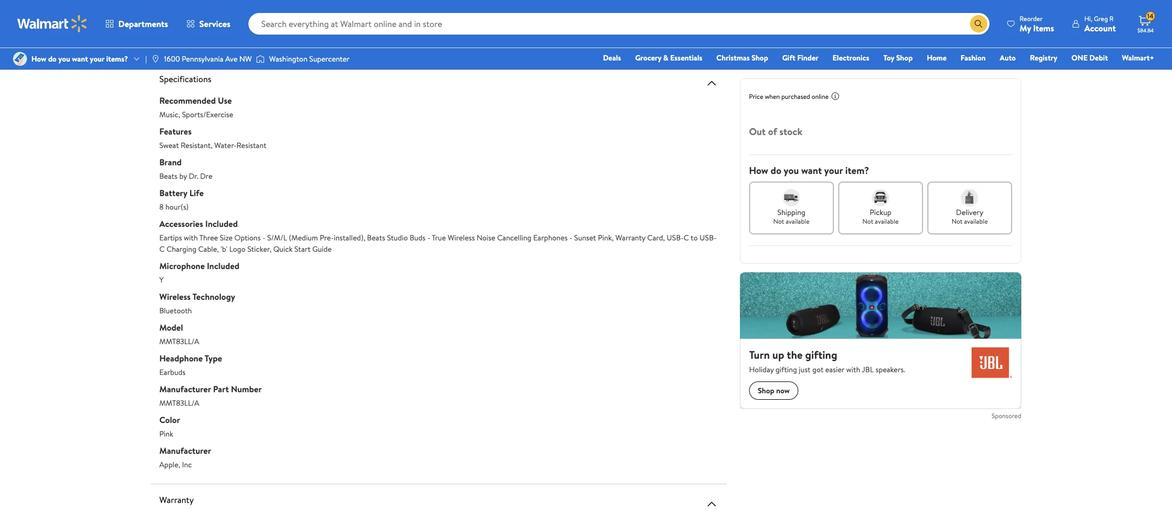 Task type: locate. For each thing, give the bounding box(es) containing it.
1 horizontal spatial wireless
[[448, 232, 475, 243]]

0 horizontal spatial warranty
[[159, 494, 194, 506]]

you up intent image for shipping
[[784, 164, 799, 177]]

0 horizontal spatial usb-
[[667, 232, 684, 243]]

1 horizontal spatial your
[[825, 164, 843, 177]]

purchased
[[782, 92, 811, 101]]

delivery not available
[[952, 207, 988, 226]]

included
[[205, 218, 238, 229], [207, 260, 240, 272]]

see
[[417, 28, 431, 40]]

items?
[[106, 53, 128, 64]]

card,
[[648, 232, 665, 243]]

1 horizontal spatial shop
[[897, 52, 913, 63]]

see more
[[417, 28, 453, 40]]

three
[[199, 232, 218, 243]]

you for how do you want your item?
[[784, 164, 799, 177]]

intent image for shipping image
[[783, 189, 801, 206]]

mmt83ll/a
[[159, 336, 199, 347], [159, 397, 199, 408]]

shipping not available
[[774, 207, 810, 226]]

1 not from the left
[[774, 217, 785, 226]]

1 vertical spatial want
[[802, 164, 822, 177]]

cancelling
[[497, 232, 532, 243]]

0 vertical spatial manufacturer
[[159, 383, 211, 395]]

1 vertical spatial do
[[771, 164, 782, 177]]

do for how do you want your item?
[[771, 164, 782, 177]]

1 horizontal spatial how
[[749, 164, 769, 177]]

mmt83ll/a down model
[[159, 336, 199, 347]]

wireless
[[448, 232, 475, 243], [159, 290, 191, 302]]

not inside delivery not available
[[952, 217, 963, 226]]

reorder my items
[[1020, 14, 1055, 34]]

not
[[774, 217, 785, 226], [863, 217, 874, 226], [952, 217, 963, 226]]

options
[[235, 232, 261, 243]]

0 horizontal spatial wireless
[[159, 290, 191, 302]]

how down out
[[749, 164, 769, 177]]

departments button
[[96, 11, 177, 37]]

walmart+ link
[[1118, 52, 1160, 64]]

warranty image
[[706, 497, 719, 510]]

0 vertical spatial mmt83ll/a
[[159, 336, 199, 347]]

1 vertical spatial you
[[784, 164, 799, 177]]

shop right christmas at the top of page
[[752, 52, 769, 63]]

0 vertical spatial warranty
[[616, 232, 646, 243]]

available down intent image for delivery
[[965, 217, 988, 226]]

use
[[218, 94, 232, 106]]

do down out of stock on the right top of page
[[771, 164, 782, 177]]

home link
[[922, 52, 952, 64]]

0 vertical spatial do
[[48, 53, 57, 64]]

not down intent image for delivery
[[952, 217, 963, 226]]

1 horizontal spatial do
[[771, 164, 782, 177]]

 image
[[13, 52, 27, 66], [151, 55, 160, 63]]

1 horizontal spatial not
[[863, 217, 874, 226]]

0 vertical spatial c
[[684, 232, 689, 243]]

size
[[220, 232, 233, 243]]

auto
[[1000, 52, 1016, 63]]

0 vertical spatial how
[[31, 53, 46, 64]]

pickup
[[870, 207, 892, 218]]

1 horizontal spatial available
[[875, 217, 899, 226]]

usb- left to
[[667, 232, 684, 243]]

gift finder link
[[778, 52, 824, 64]]

essentials
[[671, 52, 703, 63]]

available for delivery
[[965, 217, 988, 226]]

1 horizontal spatial want
[[802, 164, 822, 177]]

guide
[[313, 243, 332, 254]]

want down stock
[[802, 164, 822, 177]]

available inside pickup not available
[[875, 217, 899, 226]]

deals
[[603, 52, 621, 63]]

beats down brand
[[159, 171, 178, 181]]

legal information image
[[831, 92, 840, 101]]

usb-
[[667, 232, 684, 243], [700, 232, 717, 243]]

services button
[[177, 11, 240, 37]]

warranty inside recommended use music, sports/exercise features sweat resistant, water-resistant brand beats by dr. dre battery life 8 hour(s) accessories included eartips with three size options - s/m/l (medium pre-installed), beats studio buds - true wireless noise cancelling earphones - sunset pink, warranty card, usb-c to usb- c charging cable, 'b' logo sticker, quick start guide microphone included y wireless technology bluetooth model mmt83ll/a headphone type earbuds manufacturer part number mmt83ll/a color pink manufacturer apple, inc
[[616, 232, 646, 243]]

2 - from the left
[[428, 232, 430, 243]]

your left the items?
[[90, 53, 104, 64]]

1 vertical spatial how
[[749, 164, 769, 177]]

one debit link
[[1067, 52, 1114, 64]]

0 vertical spatial you
[[58, 53, 70, 64]]

Search search field
[[248, 13, 990, 35]]

shop inside 'link'
[[897, 52, 913, 63]]

out
[[749, 125, 766, 138]]

beats
[[159, 171, 178, 181], [367, 232, 385, 243]]

wireless right true
[[448, 232, 475, 243]]

0 vertical spatial beats
[[159, 171, 178, 181]]

2 shop from the left
[[897, 52, 913, 63]]

available down intent image for shipping
[[786, 217, 810, 226]]

0 vertical spatial included
[[205, 218, 238, 229]]

1 available from the left
[[786, 217, 810, 226]]

finder
[[798, 52, 819, 63]]

type
[[205, 352, 222, 364]]

2 available from the left
[[875, 217, 899, 226]]

c left to
[[684, 232, 689, 243]]

stock
[[780, 125, 803, 138]]

not inside pickup not available
[[863, 217, 874, 226]]

life
[[190, 187, 204, 199]]

charging
[[167, 243, 196, 254]]

when
[[765, 92, 780, 101]]

available down intent image for pickup
[[875, 217, 899, 226]]

1 vertical spatial manufacturer
[[159, 445, 211, 456]]

1 vertical spatial your
[[825, 164, 843, 177]]

true
[[432, 232, 446, 243]]

Walmart Site-Wide search field
[[248, 13, 990, 35]]

start
[[295, 243, 311, 254]]

apple,
[[159, 459, 180, 470]]

available inside shipping not available
[[786, 217, 810, 226]]

recommended use music, sports/exercise features sweat resistant, water-resistant brand beats by dr. dre battery life 8 hour(s) accessories included eartips with three size options - s/m/l (medium pre-installed), beats studio buds - true wireless noise cancelling earphones - sunset pink, warranty card, usb-c to usb- c charging cable, 'b' logo sticker, quick start guide microphone included y wireless technology bluetooth model mmt83ll/a headphone type earbuds manufacturer part number mmt83ll/a color pink manufacturer apple, inc
[[159, 94, 717, 470]]

included up 'size'
[[205, 218, 238, 229]]

-
[[263, 232, 266, 243], [428, 232, 430, 243], [570, 232, 573, 243]]

color
[[159, 414, 180, 426]]

wireless up bluetooth
[[159, 290, 191, 302]]

not down intent image for pickup
[[863, 217, 874, 226]]

0 horizontal spatial not
[[774, 217, 785, 226]]

ave
[[225, 53, 238, 64]]

0 horizontal spatial want
[[72, 53, 88, 64]]

 image for how
[[13, 52, 27, 66]]

1 horizontal spatial  image
[[151, 55, 160, 63]]

2 horizontal spatial not
[[952, 217, 963, 226]]

bluetooth
[[159, 305, 192, 316]]

2 horizontal spatial -
[[570, 232, 573, 243]]

not inside shipping not available
[[774, 217, 785, 226]]

manufacturer up inc on the bottom
[[159, 445, 211, 456]]

included down 'b'
[[207, 260, 240, 272]]

1 vertical spatial mmt83ll/a
[[159, 397, 199, 408]]

want
[[72, 53, 88, 64], [802, 164, 822, 177]]

specifications
[[159, 73, 211, 85]]

warranty
[[616, 232, 646, 243], [159, 494, 194, 506]]

1 horizontal spatial warranty
[[616, 232, 646, 243]]

want left the items?
[[72, 53, 88, 64]]

you down walmart image
[[58, 53, 70, 64]]

mmt83ll/a up color
[[159, 397, 199, 408]]

- up sticker,
[[263, 232, 266, 243]]

- left true
[[428, 232, 430, 243]]

0 vertical spatial your
[[90, 53, 104, 64]]

manufacturer down earbuds
[[159, 383, 211, 395]]

- left sunset
[[570, 232, 573, 243]]

earphones
[[534, 232, 568, 243]]

1 horizontal spatial -
[[428, 232, 430, 243]]

0 horizontal spatial do
[[48, 53, 57, 64]]

how
[[31, 53, 46, 64], [749, 164, 769, 177]]

delivery
[[957, 207, 984, 218]]

8
[[159, 201, 164, 212]]

0 horizontal spatial  image
[[13, 52, 27, 66]]

how down walmart image
[[31, 53, 46, 64]]

not for pickup
[[863, 217, 874, 226]]

available
[[786, 217, 810, 226], [875, 217, 899, 226], [965, 217, 988, 226]]

headphone
[[159, 352, 203, 364]]

resistant
[[237, 140, 267, 151]]

noise
[[477, 232, 496, 243]]

0 horizontal spatial you
[[58, 53, 70, 64]]

1 shop from the left
[[752, 52, 769, 63]]

 image down walmart image
[[13, 52, 27, 66]]

available inside delivery not available
[[965, 217, 988, 226]]

1 horizontal spatial you
[[784, 164, 799, 177]]

1 vertical spatial beats
[[367, 232, 385, 243]]

debit
[[1090, 52, 1109, 63]]

0 horizontal spatial your
[[90, 53, 104, 64]]

warranty down apple,
[[159, 494, 194, 506]]

do down walmart image
[[48, 53, 57, 64]]

account
[[1085, 22, 1117, 34]]

toy shop
[[884, 52, 913, 63]]

1 horizontal spatial usb-
[[700, 232, 717, 243]]

battery
[[159, 187, 187, 199]]

your left item?
[[825, 164, 843, 177]]

usb- right to
[[700, 232, 717, 243]]

not for delivery
[[952, 217, 963, 226]]

resistant,
[[181, 140, 213, 151]]

&
[[664, 52, 669, 63]]

how for how do you want your items?
[[31, 53, 46, 64]]

electronics
[[833, 52, 870, 63]]

registry
[[1030, 52, 1058, 63]]

warranty right pink,
[[616, 232, 646, 243]]

2 horizontal spatial available
[[965, 217, 988, 226]]

beats left the studio
[[367, 232, 385, 243]]

0 horizontal spatial available
[[786, 217, 810, 226]]

3 not from the left
[[952, 217, 963, 226]]

shop for christmas shop
[[752, 52, 769, 63]]

0 horizontal spatial how
[[31, 53, 46, 64]]

2 usb- from the left
[[700, 232, 717, 243]]

manufacturer
[[159, 383, 211, 395], [159, 445, 211, 456]]

 image for 1600
[[151, 55, 160, 63]]

available for pickup
[[875, 217, 899, 226]]

 image
[[256, 54, 265, 64]]

0 horizontal spatial -
[[263, 232, 266, 243]]

1 horizontal spatial c
[[684, 232, 689, 243]]

online
[[812, 92, 829, 101]]

0 vertical spatial want
[[72, 53, 88, 64]]

washington
[[269, 53, 308, 64]]

3 available from the left
[[965, 217, 988, 226]]

s/m/l
[[267, 232, 287, 243]]

shop right toy
[[897, 52, 913, 63]]

not down intent image for shipping
[[774, 217, 785, 226]]

sweat
[[159, 140, 179, 151]]

deals link
[[599, 52, 626, 64]]

c down eartips
[[159, 243, 165, 254]]

0 horizontal spatial shop
[[752, 52, 769, 63]]

1 vertical spatial c
[[159, 243, 165, 254]]

2 not from the left
[[863, 217, 874, 226]]

reorder
[[1020, 14, 1043, 23]]

intent image for pickup image
[[872, 189, 890, 206]]

 image right |
[[151, 55, 160, 63]]



Task type: vqa. For each thing, say whether or not it's contained in the screenshot.
the rightmost your
yes



Task type: describe. For each thing, give the bounding box(es) containing it.
christmas
[[717, 52, 750, 63]]

grocery & essentials link
[[631, 52, 708, 64]]

14
[[1148, 11, 1154, 21]]

how do you want your item?
[[749, 164, 870, 177]]

0 horizontal spatial beats
[[159, 171, 178, 181]]

y
[[159, 274, 164, 285]]

search icon image
[[975, 19, 984, 28]]

sunset
[[575, 232, 596, 243]]

one
[[1072, 52, 1088, 63]]

available for shipping
[[786, 217, 810, 226]]

sponsored
[[992, 411, 1022, 420]]

home
[[927, 52, 947, 63]]

(medium
[[289, 232, 318, 243]]

greg
[[1095, 14, 1109, 23]]

earbuds
[[159, 367, 186, 378]]

not for shipping
[[774, 217, 785, 226]]

eartips
[[159, 232, 182, 243]]

fashion link
[[956, 52, 991, 64]]

electronics link
[[828, 52, 875, 64]]

how do you want your items?
[[31, 53, 128, 64]]

1 - from the left
[[263, 232, 266, 243]]

hour(s)
[[166, 201, 189, 212]]

walmart image
[[17, 15, 88, 32]]

quick
[[273, 243, 293, 254]]

part
[[213, 383, 229, 395]]

features
[[159, 125, 192, 137]]

sports/exercise
[[182, 109, 233, 120]]

0 vertical spatial wireless
[[448, 232, 475, 243]]

washington supercenter
[[269, 53, 350, 64]]

how for how do you want your item?
[[749, 164, 769, 177]]

pink,
[[598, 232, 614, 243]]

1600
[[164, 53, 180, 64]]

one debit
[[1072, 52, 1109, 63]]

shop for toy shop
[[897, 52, 913, 63]]

recommended
[[159, 94, 216, 106]]

dre
[[200, 171, 213, 181]]

grocery
[[635, 52, 662, 63]]

|
[[145, 53, 147, 64]]

christmas shop link
[[712, 52, 773, 64]]

services
[[199, 18, 231, 30]]

sticker,
[[247, 243, 272, 254]]

1 vertical spatial warranty
[[159, 494, 194, 506]]

supercenter
[[309, 53, 350, 64]]

dr.
[[189, 171, 198, 181]]

water-
[[214, 140, 237, 151]]

nw
[[240, 53, 252, 64]]

clear search field text image
[[958, 19, 966, 28]]

grocery & essentials
[[635, 52, 703, 63]]

pre-
[[320, 232, 334, 243]]

want for items?
[[72, 53, 88, 64]]

items
[[1034, 22, 1055, 34]]

logo
[[229, 243, 246, 254]]

number
[[231, 383, 262, 395]]

2 mmt83ll/a from the top
[[159, 397, 199, 408]]

specifications image
[[706, 76, 719, 89]]

price when purchased online
[[749, 92, 829, 101]]

pink
[[159, 428, 173, 439]]

your for item?
[[825, 164, 843, 177]]

1600 pennsylvania ave nw
[[164, 53, 252, 64]]

intent image for delivery image
[[962, 189, 979, 206]]

your for items?
[[90, 53, 104, 64]]

christmas shop
[[717, 52, 769, 63]]

registry link
[[1026, 52, 1063, 64]]

want for item?
[[802, 164, 822, 177]]

1 mmt83ll/a from the top
[[159, 336, 199, 347]]

item?
[[846, 164, 870, 177]]

departments
[[118, 18, 168, 30]]

r
[[1110, 14, 1114, 23]]

1 vertical spatial wireless
[[159, 290, 191, 302]]

accessories
[[159, 218, 203, 229]]

fashion
[[961, 52, 986, 63]]

do for how do you want your items?
[[48, 53, 57, 64]]

$84.84
[[1138, 26, 1155, 34]]

model
[[159, 321, 183, 333]]

hi, greg r account
[[1085, 14, 1117, 34]]

buds
[[410, 232, 426, 243]]

pennsylvania
[[182, 53, 224, 64]]

cable,
[[198, 243, 219, 254]]

1 manufacturer from the top
[[159, 383, 211, 395]]

of
[[768, 125, 778, 138]]

out of stock
[[749, 125, 803, 138]]

my
[[1020, 22, 1032, 34]]

1 usb- from the left
[[667, 232, 684, 243]]

1 vertical spatial included
[[207, 260, 240, 272]]

0 horizontal spatial c
[[159, 243, 165, 254]]

hi,
[[1085, 14, 1093, 23]]

you for how do you want your items?
[[58, 53, 70, 64]]

gift
[[783, 52, 796, 63]]

studio
[[387, 232, 408, 243]]

with
[[184, 232, 198, 243]]

pickup not available
[[863, 207, 899, 226]]

1 horizontal spatial beats
[[367, 232, 385, 243]]

music,
[[159, 109, 180, 120]]

3 - from the left
[[570, 232, 573, 243]]

toy shop link
[[879, 52, 918, 64]]

2 manufacturer from the top
[[159, 445, 211, 456]]

gift finder
[[783, 52, 819, 63]]



